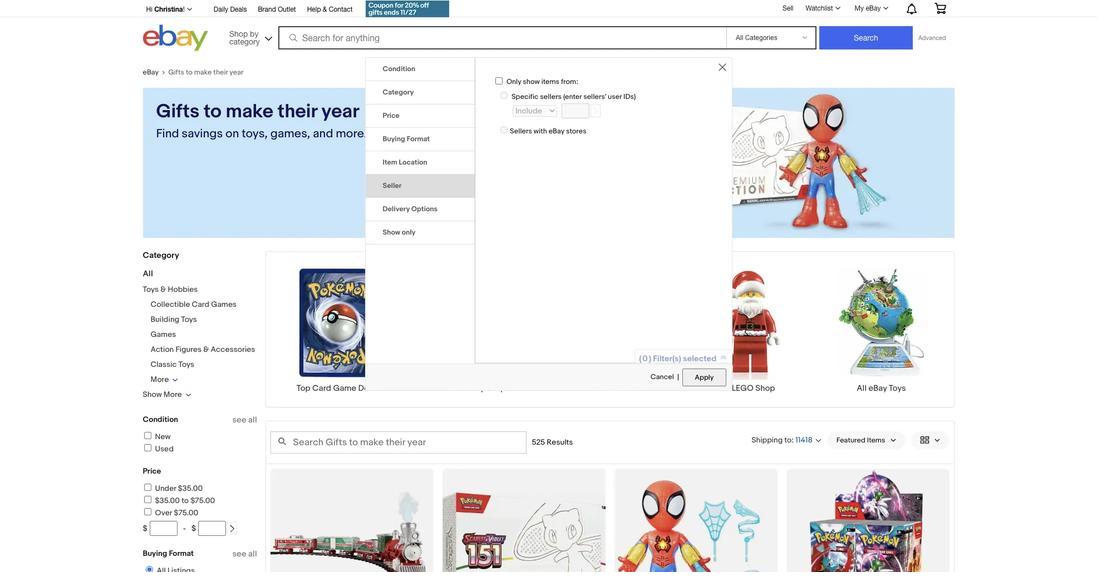 Task type: locate. For each thing, give the bounding box(es) containing it.
more button
[[151, 375, 178, 385]]

price
[[383, 111, 400, 120], [143, 467, 161, 476]]

hasbro
[[442, 384, 470, 394]]

year up gifts to make their year find savings on toys, games, and more.
[[230, 68, 244, 77]]

find inside gifts to make their year find savings on toys, games, and more.
[[156, 127, 179, 141]]

accessories
[[211, 345, 255, 355]]

1 horizontal spatial price
[[383, 111, 400, 120]]

0 vertical spatial price
[[383, 111, 400, 120]]

deals inside account navigation
[[230, 6, 247, 13]]

from:
[[561, 77, 578, 86]]

collectible card games building toys games action figures & accessories classic toys
[[151, 300, 255, 370]]

0 vertical spatial see all
[[232, 415, 257, 426]]

to for gifts to make their year
[[186, 68, 192, 77]]

to up savings
[[204, 100, 221, 124]]

1 horizontal spatial category
[[383, 88, 414, 97]]

0 vertical spatial gifts
[[168, 68, 184, 77]]

gifts to make their year
[[168, 68, 244, 77]]

1 vertical spatial gifts
[[156, 100, 199, 124]]

only
[[402, 228, 416, 237]]

only show items from:
[[506, 77, 578, 86]]

1 shop from the left
[[486, 384, 506, 394]]

& inside collectible card games building toys games action figures & accessories classic toys
[[203, 345, 209, 355]]

1 horizontal spatial buying format
[[383, 135, 430, 144]]

1 vertical spatial category
[[143, 250, 179, 261]]

card right top
[[312, 384, 331, 394]]

price up 'under $35.00' option
[[143, 467, 161, 476]]

& up collectible
[[160, 285, 166, 294]]

& right help
[[323, 6, 327, 13]]

your shopping cart image
[[934, 3, 947, 14]]

banner
[[143, 0, 954, 54]]

None submit
[[819, 26, 913, 50]]

$75.00 down the under $35.00
[[190, 497, 215, 506]]

tab list
[[365, 58, 475, 245]]

0 vertical spatial show
[[383, 228, 400, 237]]

0 vertical spatial deals
[[230, 6, 247, 13]]

$75.00 down the $35.00 to $75.00
[[174, 509, 198, 518]]

1 vertical spatial $35.00
[[155, 497, 180, 506]]

games up the accessories
[[211, 300, 237, 309]]

shop right lego
[[755, 384, 775, 394]]

make inside gifts to make their year find savings on toys, games, and more.
[[226, 100, 273, 124]]

see for buying format
[[232, 549, 246, 560]]

to down the under $35.00
[[182, 497, 189, 506]]

category
[[383, 88, 414, 97], [143, 250, 179, 261]]

see all for condition
[[232, 415, 257, 426]]

gifts for gifts to make their year find savings on toys, games, and more.
[[156, 100, 199, 124]]

hard to find gifts
[[577, 384, 643, 394]]

1 vertical spatial buying format
[[143, 549, 194, 559]]

results
[[547, 438, 573, 448]]

show for show more
[[143, 390, 162, 400]]

0 horizontal spatial category
[[143, 250, 179, 261]]

year for gifts to make their year find savings on toys, games, and more.
[[321, 100, 359, 124]]

1 vertical spatial condition
[[143, 415, 178, 425]]

0 vertical spatial see all button
[[232, 415, 257, 426]]

0 vertical spatial buying
[[383, 135, 405, 144]]

delivery options
[[383, 205, 438, 214]]

price up item
[[383, 111, 400, 120]]

show down "more" button
[[143, 390, 162, 400]]

1 all from the top
[[248, 415, 257, 426]]

card inside collectible card games building toys games action figures & accessories classic toys
[[192, 300, 209, 309]]

2 see all button from the top
[[232, 549, 257, 560]]

0 vertical spatial condition
[[383, 65, 415, 73]]

1 vertical spatial see all
[[232, 549, 257, 560]]

format down -
[[169, 549, 194, 559]]

0 horizontal spatial buying format
[[143, 549, 194, 559]]

1 horizontal spatial year
[[321, 100, 359, 124]]

525 results
[[532, 438, 573, 448]]

show
[[383, 228, 400, 237], [143, 390, 162, 400]]

0 horizontal spatial all
[[143, 269, 153, 279]]

0 vertical spatial format
[[407, 135, 430, 144]]

submit seller name image
[[592, 108, 599, 115]]

1 vertical spatial year
[[321, 100, 359, 124]]

1 horizontal spatial shop
[[755, 384, 775, 394]]

action
[[151, 345, 174, 355]]

0 horizontal spatial show
[[143, 390, 162, 400]]

1 vertical spatial all
[[857, 384, 867, 394]]

& right the figures
[[203, 345, 209, 355]]

format
[[407, 135, 430, 144], [169, 549, 194, 559]]

see all button for buying format
[[232, 549, 257, 560]]

find left savings
[[156, 127, 179, 141]]

$ down over $75.00 option
[[143, 524, 147, 534]]

0 vertical spatial their
[[213, 68, 228, 77]]

the
[[716, 384, 730, 394]]

see all
[[232, 415, 257, 426], [232, 549, 257, 560]]

0 vertical spatial buying format
[[383, 135, 430, 144]]

list containing top card game deals
[[266, 266, 954, 407]]

&
[[323, 6, 327, 13], [160, 285, 166, 294], [203, 345, 209, 355]]

buying
[[383, 135, 405, 144], [143, 549, 167, 559]]

deals right game
[[358, 384, 380, 394]]

card down the hobbies
[[192, 300, 209, 309]]

all for all
[[143, 269, 153, 279]]

deals
[[230, 6, 247, 13], [358, 384, 380, 394]]

help & contact link
[[307, 4, 353, 16]]

2 shop from the left
[[755, 384, 775, 394]]

1 vertical spatial &
[[160, 285, 166, 294]]

0 horizontal spatial price
[[143, 467, 161, 476]]

1 vertical spatial card
[[312, 384, 331, 394]]

outlet
[[278, 6, 296, 13]]

Enter seller's name or multiple seller names separated by a comma or a space text field
[[562, 103, 589, 119]]

see
[[232, 415, 246, 426], [232, 549, 246, 560]]

all
[[248, 415, 257, 426], [248, 549, 257, 560]]

0 horizontal spatial deals
[[230, 6, 247, 13]]

buying format up item location
[[383, 135, 430, 144]]

show more button
[[143, 390, 191, 400]]

buying format
[[383, 135, 430, 144], [143, 549, 194, 559]]

pokemon tcg paradox rift booster box 36 packs sealed new image
[[808, 469, 928, 573]]

to inside gifts to make their year find savings on toys, games, and more.
[[204, 100, 221, 124]]

1 horizontal spatial buying
[[383, 135, 405, 144]]

0 horizontal spatial format
[[169, 549, 194, 559]]

gifts inside gifts to make their year find savings on toys, games, and more.
[[156, 100, 199, 124]]

1 vertical spatial all
[[248, 549, 257, 560]]

show more
[[143, 390, 182, 400]]

deals right "daily"
[[230, 6, 247, 13]]

year inside gifts to make their year find savings on toys, games, and more.
[[321, 100, 359, 124]]

1 vertical spatial their
[[278, 100, 317, 124]]

1 vertical spatial games
[[151, 330, 176, 340]]

0 vertical spatial &
[[323, 6, 327, 13]]

shop right 'toy'
[[486, 384, 506, 394]]

all ebay toys link
[[814, 266, 949, 394]]

over $75.00
[[155, 509, 198, 518]]

card
[[192, 300, 209, 309], [312, 384, 331, 394]]

0 vertical spatial $75.00
[[190, 497, 215, 506]]

0 vertical spatial find
[[156, 127, 179, 141]]

2 horizontal spatial &
[[323, 6, 327, 13]]

& inside account navigation
[[323, 6, 327, 13]]

year
[[230, 68, 244, 77], [321, 100, 359, 124]]

0 vertical spatial card
[[192, 300, 209, 309]]

0 vertical spatial see
[[232, 415, 246, 426]]

0 vertical spatial category
[[383, 88, 414, 97]]

shop for hasbro toy shop
[[486, 384, 506, 394]]

$35.00 down under
[[155, 497, 180, 506]]

2 vertical spatial &
[[203, 345, 209, 355]]

$35.00 up the $35.00 to $75.00
[[178, 484, 203, 494]]

1 see all button from the top
[[232, 415, 257, 426]]

to
[[186, 68, 192, 77], [204, 100, 221, 124], [597, 384, 604, 394], [182, 497, 189, 506]]

advanced link
[[913, 27, 952, 49]]

year for gifts to make their year
[[230, 68, 244, 77]]

to right hard
[[597, 384, 604, 394]]

1 see from the top
[[232, 415, 246, 426]]

2 see from the top
[[232, 549, 246, 560]]

0 horizontal spatial year
[[230, 68, 244, 77]]

gifts for gifts to make their year
[[168, 68, 184, 77]]

shop
[[486, 384, 506, 394], [755, 384, 775, 394]]

year up more.
[[321, 100, 359, 124]]

to for gifts to make their year find savings on toys, games, and more.
[[204, 100, 221, 124]]

all
[[143, 269, 153, 279], [857, 384, 867, 394]]

collectible card games link
[[151, 300, 237, 309]]

gifts
[[168, 68, 184, 77], [156, 100, 199, 124], [624, 384, 643, 394]]

ebay
[[866, 4, 881, 12], [143, 68, 159, 77], [549, 127, 564, 136], [869, 384, 887, 394]]

0 vertical spatial make
[[194, 68, 212, 77]]

1 vertical spatial see
[[232, 549, 246, 560]]

my ebay
[[855, 4, 881, 12]]

action figures & accessories link
[[151, 345, 255, 355]]

see all button for condition
[[232, 415, 257, 426]]

1 horizontal spatial games
[[211, 300, 237, 309]]

more down "more" button
[[164, 390, 182, 400]]

1 vertical spatial $75.00
[[174, 509, 198, 518]]

advanced
[[918, 35, 946, 41]]

seller
[[383, 181, 402, 190]]

$35.00 to $75.00 checkbox
[[144, 497, 151, 504]]

their inside gifts to make their year find savings on toys, games, and more.
[[278, 100, 317, 124]]

top card game deals link
[[270, 266, 406, 394]]

make up "toys,"
[[226, 100, 273, 124]]

gifts to make their year find savings on toys, games, and more.
[[156, 100, 367, 141]]

top
[[297, 384, 310, 394]]

2 see all from the top
[[232, 549, 257, 560]]

close image
[[718, 63, 726, 71]]

see all button
[[232, 415, 257, 426], [232, 549, 257, 560]]

1 vertical spatial find
[[606, 384, 622, 394]]

0 horizontal spatial card
[[192, 300, 209, 309]]

-
[[183, 524, 186, 534]]

find
[[156, 127, 179, 141], [606, 384, 622, 394]]

Apply submit
[[683, 369, 726, 387]]

lego
[[732, 384, 754, 394]]

$
[[143, 524, 147, 534], [192, 524, 196, 534]]

1 horizontal spatial show
[[383, 228, 400, 237]]

2 $ from the left
[[192, 524, 196, 534]]

1 vertical spatial price
[[143, 467, 161, 476]]

0 horizontal spatial make
[[194, 68, 212, 77]]

0 horizontal spatial their
[[213, 68, 228, 77]]

delivery
[[383, 205, 410, 214]]

0 horizontal spatial $
[[143, 524, 147, 534]]

1 vertical spatial make
[[226, 100, 273, 124]]

make right ebay link
[[194, 68, 212, 77]]

Used checkbox
[[144, 445, 151, 452]]

more up the "show more"
[[151, 375, 169, 385]]

their
[[213, 68, 228, 77], [278, 100, 317, 124]]

0 horizontal spatial &
[[160, 285, 166, 294]]

0 vertical spatial all
[[143, 269, 153, 279]]

toys
[[143, 285, 159, 294], [181, 315, 197, 325], [178, 360, 194, 370], [889, 384, 906, 394]]

savings
[[182, 127, 223, 141]]

1 horizontal spatial card
[[312, 384, 331, 394]]

$35.00
[[178, 484, 203, 494], [155, 497, 180, 506]]

1 horizontal spatial deals
[[358, 384, 380, 394]]

condition
[[383, 65, 415, 73], [143, 415, 178, 425]]

1 vertical spatial buying
[[143, 549, 167, 559]]

0 vertical spatial all
[[248, 415, 257, 426]]

1 horizontal spatial condition
[[383, 65, 415, 73]]

hasbro toy shop link
[[406, 266, 542, 394]]

buying up item
[[383, 135, 405, 144]]

2 vertical spatial gifts
[[624, 384, 643, 394]]

1 horizontal spatial all
[[857, 384, 867, 394]]

0 horizontal spatial find
[[156, 127, 179, 141]]

more
[[151, 375, 169, 385], [164, 390, 182, 400]]

find right hard
[[606, 384, 622, 394]]

1 vertical spatial more
[[164, 390, 182, 400]]

0 vertical spatial year
[[230, 68, 244, 77]]

1 $ from the left
[[143, 524, 147, 534]]

0 horizontal spatial shop
[[486, 384, 506, 394]]

$ right -
[[192, 524, 196, 534]]

1 vertical spatial see all button
[[232, 549, 257, 560]]

buying format up all listings radio
[[143, 549, 194, 559]]

all inside list
[[857, 384, 867, 394]]

hard
[[577, 384, 595, 394]]

show left only
[[383, 228, 400, 237]]

hard to find gifts link
[[542, 266, 678, 394]]

to right ebay link
[[186, 68, 192, 77]]

games up action
[[151, 330, 176, 340]]

1 see all from the top
[[232, 415, 257, 426]]

1 horizontal spatial their
[[278, 100, 317, 124]]

All Listings radio
[[146, 567, 153, 573]]

0 horizontal spatial condition
[[143, 415, 178, 425]]

format up the location
[[407, 135, 430, 144]]

Specific sellers (enter sellers' user IDs) radio
[[500, 92, 508, 99]]

list
[[266, 266, 954, 407]]

buying up all listings radio
[[143, 549, 167, 559]]

2 all from the top
[[248, 549, 257, 560]]

my ebay link
[[849, 2, 893, 15]]

1 horizontal spatial $
[[192, 524, 196, 534]]

1 horizontal spatial make
[[226, 100, 273, 124]]

tab list containing condition
[[365, 58, 475, 245]]

1 horizontal spatial &
[[203, 345, 209, 355]]

0 vertical spatial $35.00
[[178, 484, 203, 494]]

1 vertical spatial show
[[143, 390, 162, 400]]



Task type: vqa. For each thing, say whether or not it's contained in the screenshot.
Over $75.00 checkbox
yes



Task type: describe. For each thing, give the bounding box(es) containing it.
ebay link
[[143, 68, 168, 77]]

location
[[399, 158, 427, 167]]

marvel spidey and his amazing friends electronic suit up spidey action figure, image
[[614, 469, 777, 573]]

toys,
[[242, 127, 268, 141]]

under $35.00 link
[[142, 484, 203, 494]]

cancel
[[651, 373, 674, 382]]

cancel button
[[650, 368, 675, 387]]

0 vertical spatial games
[[211, 300, 237, 309]]

show for show only
[[383, 228, 400, 237]]

0 horizontal spatial games
[[151, 330, 176, 340]]

sell
[[783, 4, 793, 12]]

item
[[383, 158, 397, 167]]

$35.00 to $75.00 link
[[142, 497, 215, 506]]

see for condition
[[232, 415, 246, 426]]

and
[[313, 127, 333, 141]]

all for buying format
[[248, 549, 257, 560]]

1 horizontal spatial format
[[407, 135, 430, 144]]

Over $75.00 checkbox
[[144, 509, 151, 516]]

toys & hobbies
[[143, 285, 198, 294]]

Maximum Value text field
[[198, 522, 226, 537]]

brand
[[258, 6, 276, 13]]

on
[[226, 127, 239, 141]]

make for gifts to make their year
[[194, 68, 212, 77]]

hobbies
[[168, 285, 198, 294]]

classic toys link
[[151, 360, 194, 370]]

get an extra 20% off image
[[366, 1, 449, 17]]

$ for minimum value text box
[[143, 524, 147, 534]]

figures
[[176, 345, 202, 355]]

see all for buying format
[[232, 549, 257, 560]]

brand outlet link
[[258, 4, 296, 16]]

0 vertical spatial more
[[151, 375, 169, 385]]

user
[[608, 92, 622, 101]]

show only
[[383, 228, 416, 237]]

(enter
[[563, 92, 582, 101]]

all for all ebay toys
[[857, 384, 867, 394]]

over $75.00 link
[[142, 509, 198, 518]]

to for $35.00 to $75.00
[[182, 497, 189, 506]]

daily
[[214, 6, 228, 13]]

brand outlet
[[258, 6, 296, 13]]

Under $35.00 checkbox
[[144, 484, 151, 492]]

items
[[541, 77, 559, 86]]

specific
[[511, 92, 539, 101]]

sellers
[[540, 92, 562, 101]]

sellers with ebay stores
[[510, 127, 587, 136]]

shop for the lego shop
[[755, 384, 775, 394]]

1 vertical spatial format
[[169, 549, 194, 559]]

new link
[[142, 433, 171, 442]]

0 horizontal spatial buying
[[143, 549, 167, 559]]

help
[[307, 6, 321, 13]]

under $35.00
[[155, 484, 203, 494]]

hasbro toy shop
[[442, 384, 506, 394]]

lionel trains north pole express holiday train 29 piece set with smoke effect image
[[270, 469, 433, 573]]

none submit inside banner
[[819, 26, 913, 50]]

$35.00 to $75.00
[[155, 497, 215, 506]]

help & contact
[[307, 6, 353, 13]]

game
[[333, 384, 356, 394]]

& for contact
[[323, 6, 327, 13]]

show
[[523, 77, 540, 86]]

specific sellers (enter sellers' user ids)
[[511, 92, 636, 101]]

card for collectible
[[192, 300, 209, 309]]

my
[[855, 4, 864, 12]]

ebay inside account navigation
[[866, 4, 881, 12]]

their for gifts to make their year
[[213, 68, 228, 77]]

over
[[155, 509, 172, 518]]

banner containing sell
[[143, 0, 954, 54]]

watchlist
[[806, 4, 833, 12]]

card for top
[[312, 384, 331, 394]]

building
[[151, 315, 179, 325]]

stores
[[566, 127, 587, 136]]

collectible
[[151, 300, 190, 309]]

contact
[[329, 6, 353, 13]]

all for condition
[[248, 415, 257, 426]]

games,
[[270, 127, 310, 141]]

building toys link
[[151, 315, 197, 325]]

sellers
[[510, 127, 532, 136]]

games link
[[151, 330, 176, 340]]

Sellers with eBay stores radio
[[500, 127, 508, 134]]

classic
[[151, 360, 177, 370]]

under
[[155, 484, 176, 494]]

gifts inside list
[[624, 384, 643, 394]]

new
[[155, 433, 171, 442]]

used
[[155, 445, 174, 454]]

to for hard to find gifts
[[597, 384, 604, 394]]

sell link
[[778, 4, 798, 12]]

options
[[411, 205, 438, 214]]

525
[[532, 438, 545, 448]]

$ for the maximum value "text field"
[[192, 524, 196, 534]]

make for gifts to make their year find savings on toys, games, and more.
[[226, 100, 273, 124]]

Only show items from: checkbox
[[495, 77, 503, 85]]

1 vertical spatial deals
[[358, 384, 380, 394]]

their for gifts to make their year find savings on toys, games, and more.
[[278, 100, 317, 124]]

ids)
[[623, 92, 636, 101]]

Minimum Value text field
[[150, 522, 177, 537]]

used link
[[142, 445, 174, 454]]

& for hobbies
[[160, 285, 166, 294]]

only
[[506, 77, 521, 86]]

item location
[[383, 158, 427, 167]]

account navigation
[[143, 0, 954, 19]]

all ebay toys
[[857, 384, 906, 394]]

the lego shop link
[[678, 266, 814, 394]]

toy
[[472, 384, 484, 394]]

sellers'
[[583, 92, 606, 101]]

pokemon 151 ultra premium collection box - brand new and factory sealed image
[[442, 469, 605, 573]]

top card game deals
[[297, 384, 380, 394]]

New checkbox
[[144, 433, 151, 440]]

the lego shop
[[716, 384, 775, 394]]

more.
[[336, 127, 367, 141]]

daily deals
[[214, 6, 247, 13]]

submit price range image
[[228, 526, 236, 533]]

watchlist link
[[800, 2, 845, 15]]

1 horizontal spatial find
[[606, 384, 622, 394]]

with
[[534, 127, 547, 136]]



